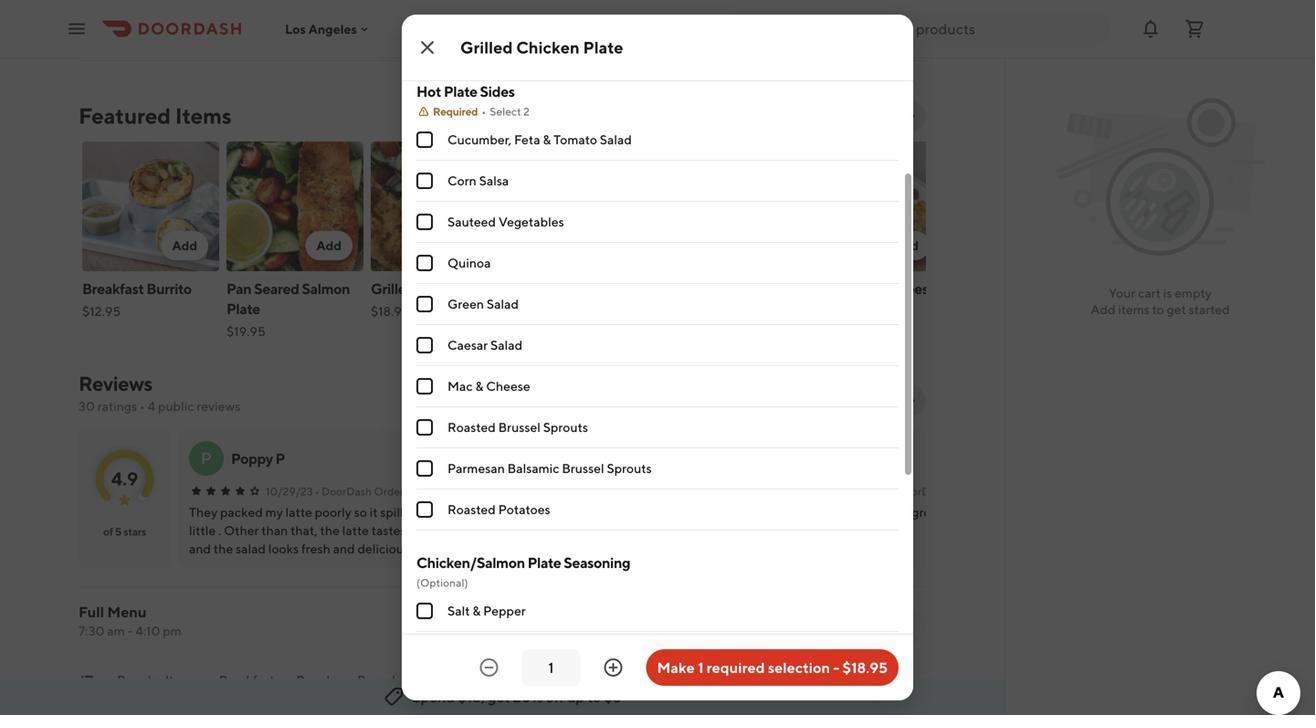 Task type: vqa. For each thing, say whether or not it's contained in the screenshot.
up
yes



Task type: describe. For each thing, give the bounding box(es) containing it.
stars
[[123, 525, 146, 538]]

make 1 required selection - $18.95
[[657, 659, 888, 676]]

breakfast button
[[219, 671, 275, 701]]

grilled chicken plate dialog
[[402, 0, 913, 715]]

previous image
[[868, 394, 882, 408]]

0 horizontal spatial sprouts
[[543, 420, 588, 435]]

add button for burrito
[[161, 231, 208, 260]]

6 add button from the left
[[883, 231, 930, 260]]

ratings
[[97, 399, 137, 414]]

add inside button
[[760, 393, 785, 408]]

breakfast bowl image
[[659, 142, 796, 271]]

parmesan
[[448, 461, 505, 476]]

menu
[[107, 603, 147, 621]]

roasted brussel sprouts
[[448, 420, 588, 435]]

order for p
[[374, 485, 404, 498]]

add for chicken avocado salad
[[605, 238, 630, 253]]

grilled for grilled chicken plate
[[460, 37, 513, 57]]

spend
[[412, 688, 455, 706]]

tomato
[[554, 132, 597, 147]]

Green Salad checkbox
[[416, 296, 433, 312]]

am
[[107, 623, 125, 638]]

bacon egg & cheese image
[[804, 142, 941, 271]]

los angeles
[[285, 21, 357, 36]]

salad inside chicken avocado salad $17.95
[[515, 300, 551, 317]]

pm
[[163, 623, 181, 638]]

close grilled chicken plate image
[[416, 37, 438, 58]]

hot plate sides group
[[416, 81, 899, 531]]

• doordash order for c
[[596, 485, 685, 498]]

plate inside the chicken/salmon plate seasoning (optional)
[[528, 554, 561, 571]]

corn
[[448, 173, 477, 188]]

your cart is empty add items to get started
[[1091, 285, 1230, 317]]

poppy
[[231, 450, 273, 467]]

scroll menu navigation right image
[[904, 673, 919, 688]]

balsamic
[[508, 461, 559, 476]]

chicken avocado salad $17.95
[[515, 280, 628, 339]]

cucumber, feta & tomato salad
[[448, 132, 632, 147]]

breakfast bowl
[[659, 280, 756, 297]]

mac
[[448, 379, 473, 394]]

featured
[[79, 103, 171, 129]]

0 horizontal spatial a
[[562, 450, 572, 467]]

off
[[546, 688, 564, 706]]

los angeles button
[[285, 21, 372, 36]]

Sauteed Vegetables checkbox
[[416, 214, 433, 230]]

started
[[1189, 302, 1230, 317]]

chicken caprese panini button
[[478, 522, 611, 540]]

bacon egg & cheese
[[804, 280, 937, 297]]

tea
[[968, 673, 988, 688]]

public
[[158, 399, 194, 414]]

c
[[489, 448, 501, 468]]

& right feta
[[543, 132, 551, 147]]

reviews link
[[79, 372, 152, 395]]

breakfast burrito $12.95
[[82, 280, 192, 319]]

to for up
[[587, 688, 601, 706]]

hot for hot plates/bowls
[[625, 673, 647, 688]]

feta
[[514, 132, 540, 147]]

add for breakfast burrito
[[172, 238, 197, 253]]

caesar salad
[[448, 337, 523, 353]]

Mac & Cheese checkbox
[[416, 378, 433, 395]]

breakfast burrito image
[[82, 142, 219, 271]]

brunch button
[[357, 671, 400, 701]]

angeles
[[308, 21, 357, 36]]

Roasted Potatoes checkbox
[[416, 501, 433, 518]]

green salad
[[448, 296, 519, 311]]

chicken caprese panini
[[478, 523, 611, 538]]

next button of carousel image
[[904, 109, 919, 123]]

coffee & tea
[[914, 673, 988, 688]]

• for p
[[315, 485, 319, 498]]

coffee
[[914, 673, 954, 688]]

grilled chicken plate image
[[371, 142, 508, 271]]

selection
[[768, 659, 830, 676]]

Item Search search field
[[663, 616, 912, 636]]

plates/bowls
[[650, 673, 726, 688]]

Caesar Salad checkbox
[[416, 337, 433, 353]]

hot plates/bowls
[[625, 673, 726, 688]]

is
[[1163, 285, 1172, 300]]

doordash for p
[[322, 485, 372, 498]]

1 horizontal spatial sides
[[748, 673, 780, 688]]

make 1 required selection - $18.95 button
[[646, 649, 899, 686]]

seasoning
[[564, 554, 630, 571]]

featured items
[[79, 103, 232, 129]]

grilled for grilled chicken plate $18.95
[[371, 280, 415, 297]]

catering
[[842, 673, 892, 688]]

Cucumber, Feta & Tomato Salad checkbox
[[416, 132, 433, 148]]

next image
[[904, 394, 919, 408]]

Roasted Brussel Sprouts checkbox
[[416, 419, 433, 436]]

grilled chicken plate
[[460, 37, 623, 57]]

Parmesan Balsamic Brussel Sprouts checkbox
[[416, 460, 433, 477]]

breakfast for burrito
[[82, 280, 144, 297]]

(optional)
[[416, 576, 468, 589]]

2
[[523, 105, 530, 118]]

pan
[[227, 280, 251, 297]]

spend $15, get 20% off up to $5
[[412, 688, 622, 706]]

add review button
[[749, 386, 842, 416]]

4:10
[[135, 623, 160, 638]]

caprese
[[527, 523, 574, 538]]

1 horizontal spatial breakfast
[[219, 673, 275, 688]]

hot for hot plate sides
[[416, 83, 441, 100]]

sandwiches button
[[534, 671, 603, 701]]

pan seared salmon plate image
[[227, 142, 364, 271]]

cucumber,
[[448, 132, 512, 147]]

cart
[[1138, 285, 1161, 300]]

featured items heading
[[79, 101, 232, 131]]

sides inside hot plate sides group
[[480, 83, 515, 100]]

panini
[[576, 523, 611, 538]]

poppy p
[[231, 450, 285, 467]]

seared
[[254, 280, 299, 297]]

0 horizontal spatial get
[[488, 688, 510, 706]]

hot plate sides
[[416, 83, 515, 100]]

• inside reviews 30 ratings • 4 public reviews
[[140, 399, 145, 414]]

30
[[79, 399, 95, 414]]

1 horizontal spatial brussel
[[562, 461, 604, 476]]

sauteed
[[448, 214, 496, 229]]

full
[[79, 603, 104, 621]]

reviews
[[79, 372, 152, 395]]

• for c
[[596, 485, 601, 498]]

add review
[[760, 393, 831, 408]]

parmesan balsamic brussel sprouts
[[448, 461, 652, 476]]

salad right caesar
[[490, 337, 523, 353]]

items for featured items
[[175, 103, 232, 129]]

$19.95
[[227, 324, 266, 339]]

bagels button
[[296, 671, 335, 701]]

sides button
[[748, 671, 780, 701]]



Task type: locate. For each thing, give the bounding box(es) containing it.
open menu image
[[66, 18, 88, 40]]

cheese right egg
[[888, 280, 937, 297]]

1 doordash from the left
[[322, 485, 372, 498]]

hot up the required
[[416, 83, 441, 100]]

1 • doordash order from the left
[[315, 485, 404, 498]]

breakfast
[[82, 280, 144, 297], [659, 280, 721, 297], [219, 673, 275, 688]]

0 vertical spatial get
[[1167, 302, 1186, 317]]

group catering button
[[802, 671, 892, 701]]

&
[[543, 132, 551, 147], [876, 280, 885, 297], [475, 379, 484, 394], [473, 603, 481, 618], [957, 673, 965, 688]]

Current quantity is 1 number field
[[533, 658, 569, 678]]

add for bacon egg & cheese
[[894, 238, 919, 253]]

0 vertical spatial brussel
[[498, 420, 541, 435]]

to
[[1152, 302, 1164, 317], [587, 688, 601, 706]]

order for c
[[655, 485, 685, 498]]

p left poppy
[[201, 448, 212, 468]]

10/18/23
[[843, 485, 888, 498]]

hot plates/bowls button
[[625, 671, 726, 701]]

bowl
[[724, 280, 756, 297]]

Salt & Pepper checkbox
[[416, 603, 433, 619]]

3 doordash from the left
[[897, 485, 947, 498]]

0 vertical spatial items
[[175, 103, 232, 129]]

0 items, open order cart image
[[1184, 18, 1206, 40]]

sprouts up the panini
[[607, 461, 652, 476]]

roasted for roasted potatoes
[[448, 502, 496, 517]]

chicken inside button
[[478, 523, 525, 538]]

a down add review button at the right bottom of the page
[[778, 448, 790, 468]]

add button for avocado
[[594, 231, 641, 260]]

• left 4
[[140, 399, 145, 414]]

sprouts up curtis a
[[543, 420, 588, 435]]

plate inside group
[[444, 83, 477, 100]]

hot right increase quantity by 1 image
[[625, 673, 647, 688]]

bagels
[[296, 673, 335, 688]]

0 vertical spatial hot
[[416, 83, 441, 100]]

doordash
[[322, 485, 372, 498], [603, 485, 653, 498], [897, 485, 947, 498]]

chicken
[[516, 37, 580, 57], [417, 280, 471, 297], [515, 280, 569, 297], [478, 523, 525, 538]]

of 5 stars
[[103, 525, 146, 538]]

-
[[127, 623, 133, 638], [833, 659, 840, 676]]

1 horizontal spatial $18.95
[[843, 659, 888, 676]]

chicken down roasted potatoes
[[478, 523, 525, 538]]

- for $18.95
[[833, 659, 840, 676]]

• left "select"
[[482, 105, 486, 118]]

p
[[201, 448, 212, 468], [275, 450, 285, 467]]

& right egg
[[876, 280, 885, 297]]

$18.95
[[371, 304, 410, 319], [843, 659, 888, 676]]

pepper
[[483, 603, 526, 618]]

chicken/salmon plate seasoning group
[[416, 553, 899, 715]]

1 vertical spatial to
[[587, 688, 601, 706]]

plate inside grilled chicken plate $18.95
[[473, 280, 507, 297]]

corn salsa
[[448, 173, 509, 188]]

0 horizontal spatial order
[[374, 485, 404, 498]]

1 horizontal spatial • doordash order
[[596, 485, 685, 498]]

1 horizontal spatial p
[[275, 450, 285, 467]]

0 vertical spatial sides
[[480, 83, 515, 100]]

chicken down quinoa checkbox
[[417, 280, 471, 297]]

Quinoa checkbox
[[416, 255, 433, 271]]

burrito
[[146, 280, 192, 297]]

- left catering
[[833, 659, 840, 676]]

$18.95 left green salad checkbox
[[371, 304, 410, 319]]

doordash for c
[[603, 485, 653, 498]]

0 vertical spatial -
[[127, 623, 133, 638]]

required
[[707, 659, 765, 676]]

get down salads in the left bottom of the page
[[488, 688, 510, 706]]

to right the up at the bottom left
[[587, 688, 601, 706]]

salt
[[448, 603, 470, 618]]

0 horizontal spatial hot
[[416, 83, 441, 100]]

hot inside group
[[416, 83, 441, 100]]

$17.95
[[515, 324, 552, 339]]

1 vertical spatial review
[[949, 485, 986, 498]]

Corn Salsa checkbox
[[416, 173, 433, 189]]

required
[[433, 105, 478, 118]]

a
[[778, 448, 790, 468], [562, 450, 572, 467]]

popular items button
[[117, 671, 197, 701]]

breakfast inside breakfast burrito $12.95
[[82, 280, 144, 297]]

0 vertical spatial grilled
[[460, 37, 513, 57]]

to down cart
[[1152, 302, 1164, 317]]

doordash right 10/29/23
[[322, 485, 372, 498]]

1 order from the left
[[374, 485, 404, 498]]

0 vertical spatial review
[[787, 393, 831, 408]]

1 horizontal spatial cheese
[[888, 280, 937, 297]]

a right curtis
[[562, 450, 572, 467]]

popular
[[117, 673, 162, 688]]

items inside button
[[165, 673, 197, 688]]

add button up bacon egg & cheese
[[883, 231, 930, 260]]

doordash up the panini
[[603, 485, 653, 498]]

to inside your cart is empty add items to get started
[[1152, 302, 1164, 317]]

egg
[[847, 280, 873, 297]]

roasted for roasted brussel sprouts
[[448, 420, 496, 435]]

1 horizontal spatial grilled
[[460, 37, 513, 57]]

quinoa
[[448, 255, 491, 270]]

brussel
[[498, 420, 541, 435], [562, 461, 604, 476]]

0 horizontal spatial p
[[201, 448, 212, 468]]

add for breakfast bowl
[[749, 238, 775, 253]]

& left tea
[[957, 673, 965, 688]]

full menu 7:30 am - 4:10 pm
[[79, 603, 181, 638]]

1 horizontal spatial hot
[[625, 673, 647, 688]]

• right 10/29/23
[[315, 485, 319, 498]]

p right poppy
[[275, 450, 285, 467]]

items for popular items
[[165, 673, 197, 688]]

add button down sauteed
[[450, 231, 497, 260]]

$18.95 inside grilled chicken plate $18.95
[[371, 304, 410, 319]]

0 horizontal spatial sides
[[480, 83, 515, 100]]

add
[[172, 238, 197, 253], [316, 238, 342, 253], [461, 238, 486, 253], [605, 238, 630, 253], [749, 238, 775, 253], [894, 238, 919, 253], [1091, 302, 1116, 317], [760, 393, 785, 408]]

1 vertical spatial hot
[[625, 673, 647, 688]]

4 add button from the left
[[594, 231, 641, 260]]

select
[[490, 105, 521, 118]]

salad
[[600, 132, 632, 147], [487, 296, 519, 311], [515, 300, 551, 317], [490, 337, 523, 353]]

roasted up the 'c' at left bottom
[[448, 420, 496, 435]]

plate
[[583, 37, 623, 57], [444, 83, 477, 100], [473, 280, 507, 297], [227, 300, 260, 317], [528, 554, 561, 571]]

notification bell image
[[1140, 18, 1162, 40]]

make
[[657, 659, 695, 676]]

grilled inside dialog
[[460, 37, 513, 57]]

2 order from the left
[[655, 485, 685, 498]]

bacon
[[804, 280, 845, 297]]

1 horizontal spatial review
[[949, 485, 986, 498]]

green
[[448, 296, 484, 311]]

reviews 30 ratings • 4 public reviews
[[79, 372, 240, 414]]

3 add button from the left
[[450, 231, 497, 260]]

1
[[698, 659, 704, 676]]

roasted potatoes
[[448, 502, 550, 517]]

1 vertical spatial sprouts
[[607, 461, 652, 476]]

1 roasted from the top
[[448, 420, 496, 435]]

group
[[802, 673, 839, 688]]

0 vertical spatial to
[[1152, 302, 1164, 317]]

grilled inside grilled chicken plate $18.95
[[371, 280, 415, 297]]

& right salt
[[473, 603, 481, 618]]

salmon
[[302, 280, 350, 297]]

1 vertical spatial grilled
[[371, 280, 415, 297]]

0 horizontal spatial breakfast
[[82, 280, 144, 297]]

up
[[567, 688, 584, 706]]

roasted down the parmesan
[[448, 502, 496, 517]]

curtis
[[520, 450, 559, 467]]

2 horizontal spatial breakfast
[[659, 280, 721, 297]]

sandwiches
[[534, 673, 603, 688]]

$5
[[604, 688, 622, 706]]

• right 8/14/23
[[596, 485, 601, 498]]

0 horizontal spatial -
[[127, 623, 133, 638]]

• doordash review
[[890, 485, 986, 498]]

brussel up 8/14/23
[[562, 461, 604, 476]]

plate inside pan seared salmon plate $19.95
[[227, 300, 260, 317]]

review inside button
[[787, 393, 831, 408]]

& inside button
[[957, 673, 965, 688]]

0 horizontal spatial $18.95
[[371, 304, 410, 319]]

chicken/salmon plate seasoning (optional)
[[416, 554, 630, 589]]

salt & pepper
[[448, 603, 526, 618]]

• for a
[[890, 485, 895, 498]]

0 vertical spatial roasted
[[448, 420, 496, 435]]

reviews
[[197, 399, 240, 414]]

- inside the full menu 7:30 am - 4:10 pm
[[127, 623, 133, 638]]

• inside hot plate sides group
[[482, 105, 486, 118]]

• doordash order right 10/29/23
[[315, 485, 404, 498]]

• right "10/18/23"
[[890, 485, 895, 498]]

grilled
[[460, 37, 513, 57], [371, 280, 415, 297]]

breakfast left bagels
[[219, 673, 275, 688]]

1 horizontal spatial doordash
[[603, 485, 653, 498]]

- for 4:10
[[127, 623, 133, 638]]

cheese up roasted brussel sprouts
[[486, 379, 530, 394]]

pan seared salmon plate $19.95
[[227, 280, 350, 339]]

0 horizontal spatial • doordash order
[[315, 485, 404, 498]]

1 horizontal spatial -
[[833, 659, 840, 676]]

your
[[1109, 285, 1136, 300]]

$15,
[[458, 688, 485, 706]]

0 vertical spatial $18.95
[[371, 304, 410, 319]]

chicken inside chicken avocado salad $17.95
[[515, 280, 569, 297]]

1 vertical spatial cheese
[[486, 379, 530, 394]]

1 horizontal spatial sprouts
[[607, 461, 652, 476]]

0 horizontal spatial to
[[587, 688, 601, 706]]

grilled up hot plate sides
[[460, 37, 513, 57]]

to for items
[[1152, 302, 1164, 317]]

salsa
[[479, 173, 509, 188]]

salad up $17.95
[[515, 300, 551, 317]]

1 vertical spatial roasted
[[448, 502, 496, 517]]

add button up avocado
[[594, 231, 641, 260]]

avocado
[[571, 280, 628, 297]]

0 vertical spatial cheese
[[888, 280, 937, 297]]

add button
[[161, 231, 208, 260], [305, 231, 353, 260], [450, 231, 497, 260], [594, 231, 641, 260], [738, 231, 785, 260], [883, 231, 930, 260]]

7:30
[[79, 623, 105, 638]]

items right featured on the top of the page
[[175, 103, 232, 129]]

curtis a
[[520, 450, 572, 467]]

5 add button from the left
[[738, 231, 785, 260]]

1 vertical spatial sides
[[748, 673, 780, 688]]

1 vertical spatial items
[[165, 673, 197, 688]]

1 vertical spatial brussel
[[562, 461, 604, 476]]

- inside button
[[833, 659, 840, 676]]

& inside chicken/salmon plate seasoning group
[[473, 603, 481, 618]]

0 horizontal spatial review
[[787, 393, 831, 408]]

items inside heading
[[175, 103, 232, 129]]

add inside your cart is empty add items to get started
[[1091, 302, 1116, 317]]

chicken up the 2
[[516, 37, 580, 57]]

brussel up curtis
[[498, 420, 541, 435]]

add button up burrito
[[161, 231, 208, 260]]

1 add button from the left
[[161, 231, 208, 260]]

2 roasted from the top
[[448, 502, 496, 517]]

get down the is
[[1167, 302, 1186, 317]]

add button up salmon
[[305, 231, 353, 260]]

items right popular
[[165, 673, 197, 688]]

chicken up $17.95
[[515, 280, 569, 297]]

0 horizontal spatial doordash
[[322, 485, 372, 498]]

grilled left green salad checkbox
[[371, 280, 415, 297]]

doordash for a
[[897, 485, 947, 498]]

breakfast left bowl
[[659, 280, 721, 297]]

1 vertical spatial -
[[833, 659, 840, 676]]

1 vertical spatial get
[[488, 688, 510, 706]]

doordash right "10/18/23"
[[897, 485, 947, 498]]

cheese inside hot plate sides group
[[486, 379, 530, 394]]

5
[[115, 525, 121, 538]]

breakfast up the $12.95
[[82, 280, 144, 297]]

add for grilled chicken plate
[[461, 238, 486, 253]]

& right the mac on the left of the page
[[475, 379, 484, 394]]

- right am
[[127, 623, 133, 638]]

salad right green
[[487, 296, 519, 311]]

$18.95 right group
[[843, 659, 888, 676]]

los
[[285, 21, 306, 36]]

0 horizontal spatial grilled
[[371, 280, 415, 297]]

0 vertical spatial sprouts
[[543, 420, 588, 435]]

vegetables
[[499, 214, 564, 229]]

& for coffee & tea
[[957, 673, 965, 688]]

add button up bowl
[[738, 231, 785, 260]]

increase quantity by 1 image
[[602, 657, 624, 679]]

sauteed vegetables
[[448, 214, 564, 229]]

1 horizontal spatial a
[[778, 448, 790, 468]]

& for salt & pepper
[[473, 603, 481, 618]]

0 horizontal spatial brussel
[[498, 420, 541, 435]]

1 horizontal spatial to
[[1152, 302, 1164, 317]]

chicken inside grilled chicken plate $18.95
[[417, 280, 471, 297]]

add button for chicken
[[450, 231, 497, 260]]

salads
[[475, 673, 512, 688]]

chicken avocado salad image
[[515, 142, 652, 271]]

decrease quantity by 1 image
[[478, 657, 500, 679]]

add for pan seared salmon plate
[[316, 238, 342, 253]]

chicken inside dialog
[[516, 37, 580, 57]]

hot
[[416, 83, 441, 100], [625, 673, 647, 688]]

brunch
[[357, 673, 400, 688]]

get inside your cart is empty add items to get started
[[1167, 302, 1186, 317]]

mac & cheese
[[448, 379, 530, 394]]

• doordash order for p
[[315, 485, 404, 498]]

2 doordash from the left
[[603, 485, 653, 498]]

1 horizontal spatial order
[[655, 485, 685, 498]]

salad right tomato
[[600, 132, 632, 147]]

add button for seared
[[305, 231, 353, 260]]

popular items
[[117, 673, 197, 688]]

2 • doordash order from the left
[[596, 485, 685, 498]]

• doordash order up the panini
[[596, 485, 685, 498]]

0 horizontal spatial cheese
[[486, 379, 530, 394]]

1 vertical spatial $18.95
[[843, 659, 888, 676]]

hot inside button
[[625, 673, 647, 688]]

$18.95 inside button
[[843, 659, 888, 676]]

1 horizontal spatial get
[[1167, 302, 1186, 317]]

4
[[148, 399, 155, 414]]

20%
[[513, 688, 543, 706]]

breakfast for bowl
[[659, 280, 721, 297]]

2 add button from the left
[[305, 231, 353, 260]]

& for mac & cheese
[[475, 379, 484, 394]]

items
[[1118, 302, 1150, 317]]

2 horizontal spatial doordash
[[897, 485, 947, 498]]



